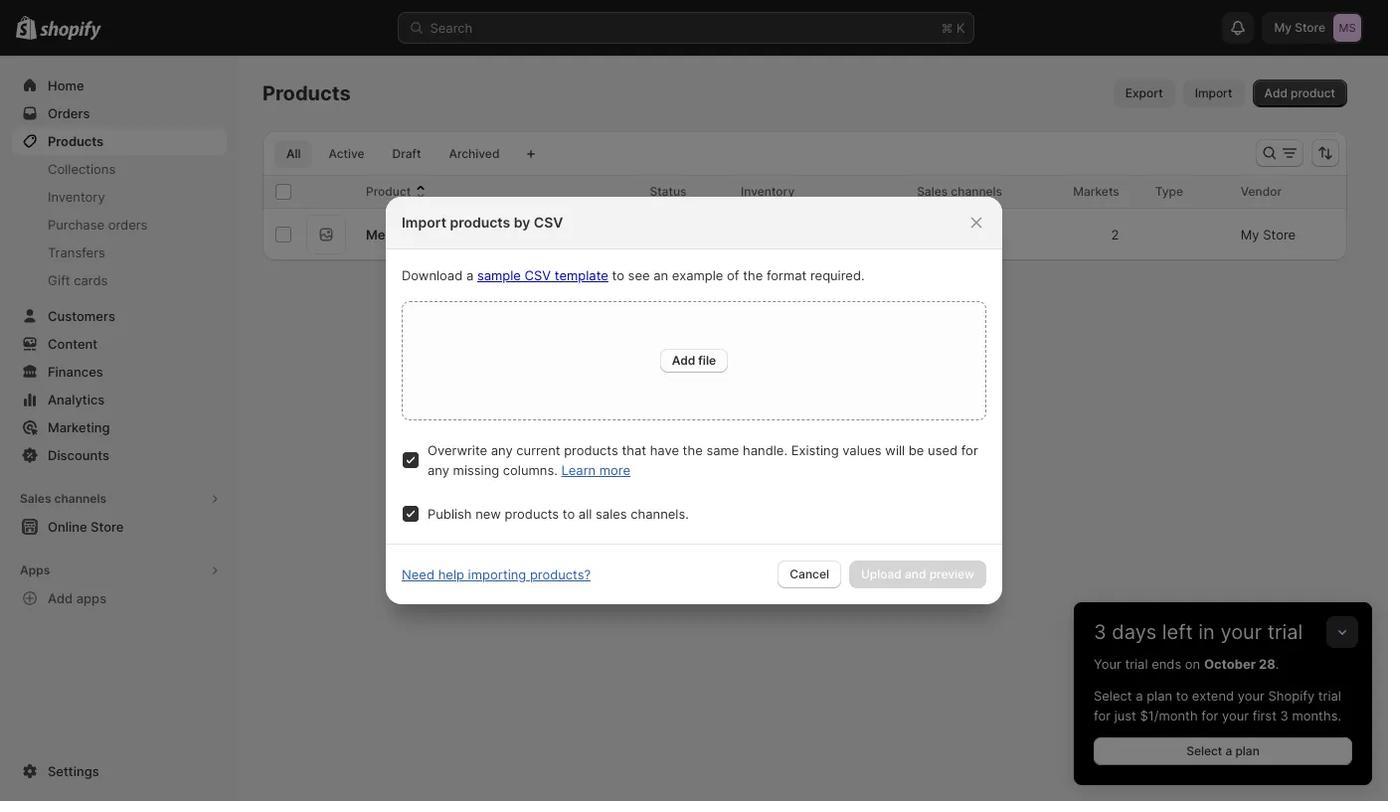 Task type: vqa. For each thing, say whether or not it's contained in the screenshot.
Use
no



Task type: describe. For each thing, give the bounding box(es) containing it.
settings
[[48, 764, 99, 780]]

gift cards link
[[12, 267, 227, 294]]

k
[[957, 20, 965, 36]]

select a plan to extend your shopify trial for just $1/month for your first 3 months.
[[1094, 688, 1342, 724]]

add product
[[1265, 86, 1336, 100]]

collections link
[[12, 155, 227, 183]]

learn more about products
[[716, 281, 894, 298]]

extend
[[1192, 688, 1234, 704]]

product
[[366, 184, 411, 199]]

search
[[430, 20, 473, 36]]

channels.
[[631, 506, 689, 522]]

publish new products to all sales channels.
[[428, 506, 689, 522]]

select for select a plan
[[1187, 744, 1223, 759]]

the inside overwrite any current products that have the same handle. existing values will be used for any missing columns.
[[683, 443, 703, 458]]

learn for learn more about products
[[716, 281, 753, 298]]

all button
[[274, 140, 313, 168]]

shopify
[[1269, 688, 1315, 704]]

add apps
[[48, 591, 107, 607]]

⌘
[[941, 20, 953, 36]]

add product link
[[1253, 80, 1348, 107]]

add for add apps
[[48, 591, 73, 607]]

add file
[[672, 353, 716, 368]]

ends
[[1152, 656, 1182, 672]]

add for add product
[[1265, 86, 1288, 100]]

men's
[[366, 227, 403, 243]]

1 horizontal spatial products
[[263, 82, 351, 105]]

sales channels inside button
[[20, 491, 107, 506]]

2 horizontal spatial for
[[1202, 708, 1219, 724]]

vendor button
[[1241, 182, 1302, 202]]

see
[[628, 268, 650, 283]]

need help importing products?
[[402, 567, 591, 583]]

products?
[[530, 567, 591, 583]]

1 vertical spatial your
[[1238, 688, 1265, 704]]

export button
[[1114, 80, 1175, 107]]

import for import
[[1195, 86, 1233, 100]]

discounts link
[[12, 442, 227, 469]]

purchase orders
[[48, 217, 148, 233]]

csv for by
[[534, 214, 563, 231]]

of
[[727, 268, 739, 283]]

your
[[1094, 656, 1122, 672]]

publish
[[428, 506, 472, 522]]

in
[[1199, 621, 1215, 644]]

3 days left in your trial button
[[1074, 603, 1372, 644]]

handle.
[[743, 443, 788, 458]]

all
[[286, 146, 301, 161]]

0 vertical spatial sales
[[917, 184, 948, 199]]

product button
[[366, 182, 431, 202]]

file
[[698, 353, 716, 368]]

import products by csv dialog
[[0, 197, 1388, 605]]

download a sample csv template to see an example of the format required.
[[402, 268, 865, 283]]

.
[[1276, 656, 1279, 672]]

learn more link
[[561, 462, 631, 478]]

current
[[516, 443, 560, 458]]

active link
[[317, 140, 376, 168]]

gift
[[48, 273, 70, 288]]

0 vertical spatial any
[[491, 443, 513, 458]]

values
[[843, 443, 882, 458]]

0 vertical spatial the
[[743, 268, 763, 283]]

sample csv template link
[[477, 268, 609, 283]]

jeans
[[406, 227, 444, 243]]

missing
[[453, 462, 499, 478]]

for inside overwrite any current products that have the same handle. existing values will be used for any missing columns.
[[961, 443, 978, 458]]

by
[[514, 214, 530, 231]]

sales channels button
[[12, 485, 227, 513]]

0 horizontal spatial trial
[[1125, 656, 1148, 672]]

products right "new"
[[505, 506, 559, 522]]

draft link
[[380, 140, 433, 168]]

1 horizontal spatial for
[[1094, 708, 1111, 724]]

download
[[402, 268, 463, 283]]

orders
[[108, 217, 148, 233]]

learn more
[[561, 462, 631, 478]]

vendor
[[1241, 184, 1282, 199]]

required.
[[810, 268, 865, 283]]

a for to
[[1136, 688, 1143, 704]]

import for import products by csv
[[402, 214, 447, 231]]

store
[[1263, 227, 1296, 243]]

inventory link
[[12, 183, 227, 211]]

an
[[654, 268, 668, 283]]

cancel button
[[778, 561, 841, 589]]

products link
[[12, 127, 227, 155]]

trial inside dropdown button
[[1268, 621, 1303, 644]]

select for select a plan to extend your shopify trial for just $1/month for your first 3 months.
[[1094, 688, 1132, 704]]

$1/month
[[1140, 708, 1198, 724]]

all
[[579, 506, 592, 522]]

new
[[476, 506, 501, 522]]

template
[[555, 268, 609, 283]]

archived link
[[437, 140, 512, 168]]

my
[[1241, 227, 1260, 243]]

need
[[402, 567, 435, 583]]

my store
[[1241, 227, 1296, 243]]

overwrite
[[428, 443, 487, 458]]

need help importing products? link
[[402, 567, 591, 583]]

3 days left in your trial
[[1094, 621, 1303, 644]]

will
[[885, 443, 905, 458]]

more for learn more
[[599, 462, 631, 478]]

learn for learn more
[[561, 462, 596, 478]]



Task type: locate. For each thing, give the bounding box(es) containing it.
about
[[794, 281, 832, 298]]

1 vertical spatial import
[[402, 214, 447, 231]]

1 vertical spatial channels
[[54, 491, 107, 506]]

add left product
[[1265, 86, 1288, 100]]

inventory button
[[741, 182, 815, 202]]

select down select a plan to extend your shopify trial for just $1/month for your first 3 months.
[[1187, 744, 1223, 759]]

plan
[[1147, 688, 1173, 704], [1236, 744, 1260, 759]]

first
[[1253, 708, 1277, 724]]

sales channels
[[917, 184, 1003, 199], [20, 491, 107, 506]]

1 horizontal spatial inventory
[[741, 184, 795, 199]]

add inside "link"
[[1265, 86, 1288, 100]]

1 horizontal spatial sales channels
[[917, 184, 1003, 199]]

add left apps on the bottom
[[48, 591, 73, 607]]

3 inside dropdown button
[[1094, 621, 1107, 644]]

cancel
[[790, 567, 829, 582]]

0 horizontal spatial more
[[599, 462, 631, 478]]

products up all
[[263, 82, 351, 105]]

inventory for inventory button
[[741, 184, 795, 199]]

import products by csv
[[402, 214, 563, 231]]

to inside select a plan to extend your shopify trial for just $1/month for your first 3 months.
[[1176, 688, 1189, 704]]

inventory up purchase
[[48, 189, 105, 205]]

0 horizontal spatial learn
[[561, 462, 596, 478]]

import
[[1195, 86, 1233, 100], [402, 214, 447, 231]]

tab list containing all
[[271, 139, 516, 168]]

to
[[612, 268, 625, 283], [563, 506, 575, 522], [1176, 688, 1189, 704]]

0 vertical spatial channels
[[951, 184, 1003, 199]]

your left "first"
[[1222, 708, 1249, 724]]

home
[[48, 78, 84, 93]]

active
[[329, 146, 365, 161]]

a inside select a plan to extend your shopify trial for just $1/month for your first 3 months.
[[1136, 688, 1143, 704]]

0 horizontal spatial any
[[428, 462, 449, 478]]

0 horizontal spatial the
[[683, 443, 703, 458]]

sample
[[477, 268, 521, 283]]

plan up $1/month
[[1147, 688, 1173, 704]]

trial right your
[[1125, 656, 1148, 672]]

the right of
[[743, 268, 763, 283]]

add for add file
[[672, 353, 696, 368]]

on
[[1185, 656, 1201, 672]]

a up just
[[1136, 688, 1143, 704]]

more down that
[[599, 462, 631, 478]]

format
[[767, 268, 807, 283]]

0 horizontal spatial to
[[563, 506, 575, 522]]

2 horizontal spatial trial
[[1319, 688, 1342, 704]]

a for csv
[[466, 268, 474, 283]]

products link
[[836, 281, 894, 298]]

0 vertical spatial trial
[[1268, 621, 1303, 644]]

2 vertical spatial trial
[[1319, 688, 1342, 704]]

1 vertical spatial a
[[1136, 688, 1143, 704]]

just
[[1115, 708, 1137, 724]]

add inside button
[[48, 591, 73, 607]]

products inside overwrite any current products that have the same handle. existing values will be used for any missing columns.
[[564, 443, 618, 458]]

0 vertical spatial plan
[[1147, 688, 1173, 704]]

0 vertical spatial to
[[612, 268, 625, 283]]

0 vertical spatial import
[[1195, 86, 1233, 100]]

3 inside select a plan to extend your shopify trial for just $1/month for your first 3 months.
[[1280, 708, 1289, 724]]

transfers link
[[12, 239, 227, 267]]

a
[[466, 268, 474, 283], [1136, 688, 1143, 704], [1226, 744, 1233, 759]]

sales
[[596, 506, 627, 522]]

cards
[[74, 273, 108, 288]]

draft
[[392, 146, 421, 161]]

select a plan link
[[1094, 738, 1353, 766]]

0 horizontal spatial a
[[466, 268, 474, 283]]

0 vertical spatial add
[[1265, 86, 1288, 100]]

plan inside select a plan to extend your shopify trial for just $1/month for your first 3 months.
[[1147, 688, 1173, 704]]

sales inside button
[[20, 491, 51, 506]]

plan for select a plan
[[1236, 744, 1260, 759]]

1 vertical spatial any
[[428, 462, 449, 478]]

0 vertical spatial 3
[[1094, 621, 1107, 644]]

products
[[263, 82, 351, 105], [48, 133, 104, 149]]

status
[[650, 184, 687, 199]]

1 horizontal spatial sales
[[917, 184, 948, 199]]

1 horizontal spatial import
[[1195, 86, 1233, 100]]

0 horizontal spatial plan
[[1147, 688, 1173, 704]]

channels inside button
[[54, 491, 107, 506]]

import right export on the right
[[1195, 86, 1233, 100]]

0 horizontal spatial channels
[[54, 491, 107, 506]]

type
[[1155, 184, 1184, 199]]

your
[[1221, 621, 1262, 644], [1238, 688, 1265, 704], [1222, 708, 1249, 724]]

3
[[1094, 621, 1107, 644], [1280, 708, 1289, 724]]

1 vertical spatial 3
[[1280, 708, 1289, 724]]

1 horizontal spatial to
[[612, 268, 625, 283]]

tab list
[[271, 139, 516, 168]]

products right the about
[[836, 281, 894, 298]]

for
[[961, 443, 978, 458], [1094, 708, 1111, 724], [1202, 708, 1219, 724]]

discounts
[[48, 448, 109, 463]]

csv right by
[[534, 214, 563, 231]]

plan down "first"
[[1236, 744, 1260, 759]]

any down overwrite
[[428, 462, 449, 478]]

add inside import products by csv dialog
[[672, 353, 696, 368]]

2 horizontal spatial a
[[1226, 744, 1233, 759]]

0 vertical spatial products
[[263, 82, 351, 105]]

0 horizontal spatial select
[[1094, 688, 1132, 704]]

days
[[1112, 621, 1157, 644]]

be
[[909, 443, 924, 458]]

purchase
[[48, 217, 104, 233]]

select
[[1094, 688, 1132, 704], [1187, 744, 1223, 759]]

your up october
[[1221, 621, 1262, 644]]

0 horizontal spatial sales channels
[[20, 491, 107, 506]]

to left see
[[612, 268, 625, 283]]

archived
[[449, 146, 500, 161]]

inventory for inventory link
[[48, 189, 105, 205]]

0 vertical spatial select
[[1094, 688, 1132, 704]]

have
[[650, 443, 679, 458]]

a left sample
[[466, 268, 474, 283]]

1 horizontal spatial add
[[672, 353, 696, 368]]

plan inside the select a plan link
[[1236, 744, 1260, 759]]

28
[[1259, 656, 1276, 672]]

import button
[[1183, 80, 1245, 107]]

1 vertical spatial add
[[672, 353, 696, 368]]

to for select a plan to extend your shopify trial for just $1/month for your first 3 months.
[[1176, 688, 1189, 704]]

for down extend
[[1202, 708, 1219, 724]]

that
[[622, 443, 646, 458]]

purchase orders link
[[12, 211, 227, 239]]

same
[[707, 443, 739, 458]]

settings link
[[12, 758, 227, 786]]

more left the about
[[757, 281, 790, 298]]

add left file
[[672, 353, 696, 368]]

learn up all
[[561, 462, 596, 478]]

1 vertical spatial products
[[48, 133, 104, 149]]

0 vertical spatial learn
[[716, 281, 753, 298]]

to left all
[[563, 506, 575, 522]]

inventory up format
[[741, 184, 795, 199]]

for left just
[[1094, 708, 1111, 724]]

markets
[[1073, 184, 1120, 199]]

1 vertical spatial sales channels
[[20, 491, 107, 506]]

more inside import products by csv dialog
[[599, 462, 631, 478]]

1 horizontal spatial channels
[[951, 184, 1003, 199]]

0 vertical spatial a
[[466, 268, 474, 283]]

select inside select a plan to extend your shopify trial for just $1/month for your first 3 months.
[[1094, 688, 1132, 704]]

products up collections on the top
[[48, 133, 104, 149]]

0 vertical spatial csv
[[534, 214, 563, 231]]

csv right sample
[[525, 268, 551, 283]]

1 horizontal spatial a
[[1136, 688, 1143, 704]]

1 horizontal spatial plan
[[1236, 744, 1260, 759]]

2 horizontal spatial to
[[1176, 688, 1189, 704]]

your inside dropdown button
[[1221, 621, 1262, 644]]

1 vertical spatial to
[[563, 506, 575, 522]]

add apps button
[[12, 585, 227, 613]]

trial inside select a plan to extend your shopify trial for just $1/month for your first 3 months.
[[1319, 688, 1342, 704]]

more
[[757, 281, 790, 298], [599, 462, 631, 478]]

export
[[1126, 86, 1163, 100]]

inventory inside button
[[741, 184, 795, 199]]

transfers
[[48, 245, 105, 261]]

products up 'learn more' link
[[564, 443, 618, 458]]

1 horizontal spatial 3
[[1280, 708, 1289, 724]]

men's jeans link
[[366, 225, 444, 245]]

more for learn more about products
[[757, 281, 790, 298]]

1 vertical spatial more
[[599, 462, 631, 478]]

0 horizontal spatial inventory
[[48, 189, 105, 205]]

type button
[[1155, 182, 1203, 202]]

plan for select a plan to extend your shopify trial for just $1/month for your first 3 months.
[[1147, 688, 1173, 704]]

any up missing
[[491, 443, 513, 458]]

importing
[[468, 567, 526, 583]]

2 horizontal spatial add
[[1265, 86, 1288, 100]]

1 vertical spatial trial
[[1125, 656, 1148, 672]]

0 horizontal spatial 3
[[1094, 621, 1107, 644]]

your trial ends on october 28 .
[[1094, 656, 1279, 672]]

your up "first"
[[1238, 688, 1265, 704]]

1 horizontal spatial trial
[[1268, 621, 1303, 644]]

products left by
[[450, 214, 510, 231]]

learn
[[716, 281, 753, 298], [561, 462, 596, 478]]

csv
[[534, 214, 563, 231], [525, 268, 551, 283]]

a down select a plan to extend your shopify trial for just $1/month for your first 3 months.
[[1226, 744, 1233, 759]]

to up $1/month
[[1176, 688, 1189, 704]]

1 horizontal spatial learn
[[716, 281, 753, 298]]

0 horizontal spatial products
[[48, 133, 104, 149]]

0 vertical spatial your
[[1221, 621, 1262, 644]]

import inside dialog
[[402, 214, 447, 231]]

overwrite any current products that have the same handle. existing values will be used for any missing columns.
[[428, 443, 978, 478]]

shopify image
[[40, 21, 102, 40]]

to for publish new products to all sales channels.
[[563, 506, 575, 522]]

1 vertical spatial sales
[[20, 491, 51, 506]]

1 horizontal spatial any
[[491, 443, 513, 458]]

1 vertical spatial csv
[[525, 268, 551, 283]]

1 vertical spatial select
[[1187, 744, 1223, 759]]

apps button
[[12, 557, 227, 585]]

0 horizontal spatial sales
[[20, 491, 51, 506]]

0 vertical spatial more
[[757, 281, 790, 298]]

3 up your
[[1094, 621, 1107, 644]]

0 horizontal spatial add
[[48, 591, 73, 607]]

existing
[[791, 443, 839, 458]]

2 vertical spatial your
[[1222, 708, 1249, 724]]

trial up months.
[[1319, 688, 1342, 704]]

3 right "first"
[[1280, 708, 1289, 724]]

3 days left in your trial element
[[1074, 654, 1372, 786]]

1 vertical spatial the
[[683, 443, 703, 458]]

2 vertical spatial to
[[1176, 688, 1189, 704]]

months.
[[1292, 708, 1342, 724]]

2 vertical spatial a
[[1226, 744, 1233, 759]]

inventory
[[741, 184, 795, 199], [48, 189, 105, 205]]

for right 'used'
[[961, 443, 978, 458]]

1 vertical spatial learn
[[561, 462, 596, 478]]

csv for sample
[[525, 268, 551, 283]]

sales
[[917, 184, 948, 199], [20, 491, 51, 506]]

1 vertical spatial plan
[[1236, 744, 1260, 759]]

gift cards
[[48, 273, 108, 288]]

1 horizontal spatial select
[[1187, 744, 1223, 759]]

learn left format
[[716, 281, 753, 298]]

import down product button in the top left of the page
[[402, 214, 447, 231]]

add
[[1265, 86, 1288, 100], [672, 353, 696, 368], [48, 591, 73, 607]]

⌘ k
[[941, 20, 965, 36]]

columns.
[[503, 462, 558, 478]]

the right have
[[683, 443, 703, 458]]

2 vertical spatial add
[[48, 591, 73, 607]]

home link
[[12, 72, 227, 99]]

a inside the select a plan link
[[1226, 744, 1233, 759]]

0 horizontal spatial for
[[961, 443, 978, 458]]

1 horizontal spatial more
[[757, 281, 790, 298]]

a inside import products by csv dialog
[[466, 268, 474, 283]]

import inside button
[[1195, 86, 1233, 100]]

select a plan
[[1187, 744, 1260, 759]]

select up just
[[1094, 688, 1132, 704]]

1 horizontal spatial the
[[743, 268, 763, 283]]

help
[[438, 567, 464, 583]]

trial up the .
[[1268, 621, 1303, 644]]

learn inside import products by csv dialog
[[561, 462, 596, 478]]

0 horizontal spatial import
[[402, 214, 447, 231]]

0 vertical spatial sales channels
[[917, 184, 1003, 199]]



